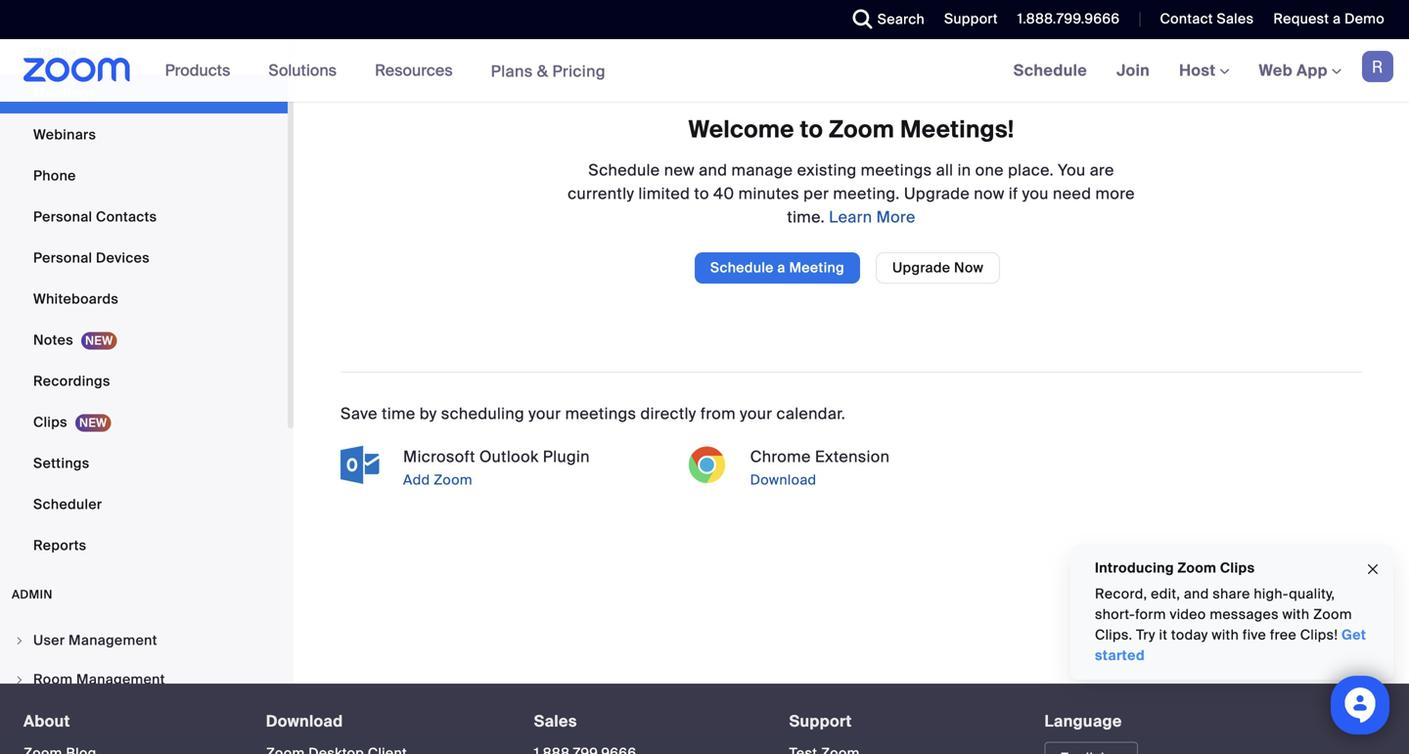 Task type: vqa. For each thing, say whether or not it's contained in the screenshot.
Starred
no



Task type: locate. For each thing, give the bounding box(es) containing it.
and inside record, edit, and share high-quality, short-form video messages with zoom clips. try it today with five free clips!
[[1184, 585, 1209, 603]]

upgrade left now
[[892, 259, 951, 277]]

1 horizontal spatial download link
[[746, 469, 1015, 492]]

app
[[1297, 60, 1328, 81]]

2 horizontal spatial schedule
[[1013, 60, 1087, 81]]

form
[[1135, 606, 1166, 624]]

1 horizontal spatial sales
[[1217, 10, 1254, 28]]

0 vertical spatial clips
[[33, 413, 67, 432]]

schedule inside schedule new and manage existing meetings all in one place. you are currently limited to 40 minutes per meeting. upgrade now if you need more time.
[[588, 160, 660, 180]]

and up video
[[1184, 585, 1209, 603]]

1 horizontal spatial meetings
[[861, 160, 932, 180]]

product information navigation
[[150, 39, 620, 103]]

your up plugin
[[529, 403, 561, 424]]

sales link
[[534, 711, 577, 732]]

meetings inside schedule new and manage existing meetings all in one place. you are currently limited to 40 minutes per meeting. upgrade now if you need more time.
[[861, 160, 932, 180]]

0 horizontal spatial to
[[694, 183, 709, 204]]

1 vertical spatial with
[[1212, 626, 1239, 644]]

devices
[[96, 249, 150, 267]]

1 vertical spatial upgrade
[[892, 259, 951, 277]]

with down the messages on the bottom right of the page
[[1212, 626, 1239, 644]]

limited
[[638, 183, 690, 204]]

1 vertical spatial a
[[777, 259, 786, 277]]

1 horizontal spatial your
[[740, 403, 772, 424]]

user management menu item
[[0, 622, 288, 660]]

reports
[[33, 537, 87, 555]]

0 horizontal spatial clips
[[33, 413, 67, 432]]

1 vertical spatial and
[[1184, 585, 1209, 603]]

upgrade inside schedule new and manage existing meetings all in one place. you are currently limited to 40 minutes per meeting. upgrade now if you need more time.
[[904, 183, 970, 204]]

management for user management
[[69, 632, 157, 650]]

2 your from the left
[[740, 403, 772, 424]]

upgrade inside the upgrade now button
[[892, 259, 951, 277]]

plugin
[[543, 447, 590, 467]]

to up existing
[[800, 114, 823, 145]]

banner containing products
[[0, 39, 1409, 103]]

meetings link
[[0, 74, 288, 114]]

one
[[975, 160, 1004, 180]]

0 horizontal spatial download link
[[266, 711, 343, 732]]

1 vertical spatial download
[[266, 711, 343, 732]]

zoom inside record, edit, and share high-quality, short-form video messages with zoom clips. try it today with five free clips!
[[1313, 606, 1352, 624]]

join link
[[1102, 39, 1165, 102]]

1 vertical spatial clips
[[1220, 559, 1255, 577]]

a inside button
[[777, 259, 786, 277]]

plans & pricing link
[[491, 61, 606, 81], [491, 61, 606, 81]]

and up 40
[[699, 160, 727, 180]]

1 vertical spatial sales
[[534, 711, 577, 732]]

a left 'demo'
[[1333, 10, 1341, 28]]

a for schedule
[[777, 259, 786, 277]]

with
[[1282, 606, 1310, 624], [1212, 626, 1239, 644]]

1 vertical spatial management
[[76, 671, 165, 689]]

web app
[[1259, 60, 1328, 81]]

banner
[[0, 39, 1409, 103]]

personal down phone
[[33, 208, 92, 226]]

a left meeting
[[777, 259, 786, 277]]

with up 'free'
[[1282, 606, 1310, 624]]

user management
[[33, 632, 157, 650]]

schedule left meeting
[[710, 259, 774, 277]]

get
[[1342, 626, 1366, 644]]

to inside schedule new and manage existing meetings all in one place. you are currently limited to 40 minutes per meeting. upgrade now if you need more time.
[[694, 183, 709, 204]]

1 horizontal spatial and
[[1184, 585, 1209, 603]]

record, edit, and share high-quality, short-form video messages with zoom clips. try it today with five free clips!
[[1095, 585, 1352, 644]]

upgrade now
[[892, 259, 984, 277]]

0 vertical spatial a
[[1333, 10, 1341, 28]]

management up room management
[[69, 632, 157, 650]]

upgrade down all
[[904, 183, 970, 204]]

schedule inside schedule a meeting button
[[710, 259, 774, 277]]

management for room management
[[76, 671, 165, 689]]

clips inside the clips link
[[33, 413, 67, 432]]

products
[[165, 60, 230, 81]]

right image
[[14, 635, 25, 647]]

download link
[[746, 469, 1015, 492], [266, 711, 343, 732]]

personal for personal contacts
[[33, 208, 92, 226]]

clips up 'settings'
[[33, 413, 67, 432]]

0 horizontal spatial and
[[699, 160, 727, 180]]

zoom down microsoft
[[434, 471, 473, 489]]

schedule inside schedule 'link'
[[1013, 60, 1087, 81]]

0 vertical spatial upgrade
[[904, 183, 970, 204]]

download inside chrome extension download
[[750, 471, 817, 489]]

request a demo
[[1273, 10, 1385, 28]]

new
[[664, 160, 695, 180]]

notes link
[[0, 321, 288, 360]]

video
[[1170, 606, 1206, 624]]

outlook
[[479, 447, 539, 467]]

profile picture image
[[1362, 51, 1393, 82]]

1 vertical spatial to
[[694, 183, 709, 204]]

add
[[403, 471, 430, 489]]

scheduling
[[441, 403, 524, 424]]

1 vertical spatial download link
[[266, 711, 343, 732]]

personal for personal devices
[[33, 249, 92, 267]]

0 vertical spatial download
[[750, 471, 817, 489]]

to left 40
[[694, 183, 709, 204]]

management inside menu item
[[69, 632, 157, 650]]

1 horizontal spatial download
[[750, 471, 817, 489]]

zoom up "clips!"
[[1313, 606, 1352, 624]]

schedule down 1.888.799.9666
[[1013, 60, 1087, 81]]

a for request
[[1333, 10, 1341, 28]]

to
[[800, 114, 823, 145], [694, 183, 709, 204]]

meetings up plugin
[[565, 403, 636, 424]]

a
[[1333, 10, 1341, 28], [777, 259, 786, 277]]

meetings
[[33, 85, 96, 103]]

contacts
[[96, 208, 157, 226]]

today
[[1171, 626, 1208, 644]]

per
[[804, 183, 829, 204]]

currently
[[568, 183, 634, 204]]

1 horizontal spatial a
[[1333, 10, 1341, 28]]

scheduler
[[33, 496, 102, 514]]

meetings up meeting.
[[861, 160, 932, 180]]

clips link
[[0, 403, 288, 442]]

0 vertical spatial download link
[[746, 469, 1015, 492]]

personal menu menu
[[0, 0, 288, 568]]

zoom inside microsoft outlook plugin add zoom
[[434, 471, 473, 489]]

clips
[[33, 413, 67, 432], [1220, 559, 1255, 577]]

1 vertical spatial personal
[[33, 249, 92, 267]]

schedule a meeting
[[710, 259, 844, 277]]

0 horizontal spatial a
[[777, 259, 786, 277]]

40
[[713, 183, 734, 204]]

profile
[[33, 44, 77, 62]]

0 vertical spatial to
[[800, 114, 823, 145]]

1 horizontal spatial schedule
[[710, 259, 774, 277]]

and inside schedule new and manage existing meetings all in one place. you are currently limited to 40 minutes per meeting. upgrade now if you need more time.
[[699, 160, 727, 180]]

demo
[[1345, 10, 1385, 28]]

2 vertical spatial schedule
[[710, 259, 774, 277]]

clips up share
[[1220, 559, 1255, 577]]

started
[[1095, 647, 1145, 665]]

profile link
[[0, 33, 288, 72]]

schedule
[[1013, 60, 1087, 81], [588, 160, 660, 180], [710, 259, 774, 277]]

zoom
[[829, 114, 894, 145], [434, 471, 473, 489], [1178, 559, 1217, 577], [1313, 606, 1352, 624]]

try
[[1136, 626, 1155, 644]]

0 vertical spatial support
[[944, 10, 998, 28]]

pricing
[[552, 61, 606, 81]]

management down user management menu item
[[76, 671, 165, 689]]

personal up whiteboards
[[33, 249, 92, 267]]

it
[[1159, 626, 1168, 644]]

meetings
[[861, 160, 932, 180], [565, 403, 636, 424]]

personal contacts link
[[0, 198, 288, 237]]

0 horizontal spatial your
[[529, 403, 561, 424]]

your right from at the bottom of page
[[740, 403, 772, 424]]

about
[[23, 711, 70, 732]]

schedule up "currently"
[[588, 160, 660, 180]]

schedule link
[[999, 39, 1102, 102]]

1 vertical spatial meetings
[[565, 403, 636, 424]]

1 horizontal spatial to
[[800, 114, 823, 145]]

0 vertical spatial meetings
[[861, 160, 932, 180]]

messages
[[1210, 606, 1279, 624]]

web
[[1259, 60, 1293, 81]]

need
[[1053, 183, 1091, 204]]

0 vertical spatial schedule
[[1013, 60, 1087, 81]]

management inside menu item
[[76, 671, 165, 689]]

extension
[[815, 447, 890, 467]]

0 vertical spatial management
[[69, 632, 157, 650]]

1 vertical spatial schedule
[[588, 160, 660, 180]]

2 personal from the top
[[33, 249, 92, 267]]

from
[[701, 403, 736, 424]]

more
[[876, 207, 916, 227]]

side navigation navigation
[[0, 0, 294, 754]]

0 horizontal spatial support
[[789, 711, 852, 732]]

search button
[[838, 0, 930, 39]]

high-
[[1254, 585, 1289, 603]]

0 horizontal spatial schedule
[[588, 160, 660, 180]]

meetings navigation
[[999, 39, 1409, 103]]

0 vertical spatial personal
[[33, 208, 92, 226]]

0 vertical spatial and
[[699, 160, 727, 180]]

0 horizontal spatial meetings
[[565, 403, 636, 424]]

1 personal from the top
[[33, 208, 92, 226]]

contact sales
[[1160, 10, 1254, 28]]

0 vertical spatial with
[[1282, 606, 1310, 624]]



Task type: describe. For each thing, give the bounding box(es) containing it.
free
[[1270, 626, 1297, 644]]

0 horizontal spatial sales
[[534, 711, 577, 732]]

language
[[1045, 711, 1122, 732]]

now
[[974, 183, 1005, 204]]

schedule new and manage existing meetings all in one place. you are currently limited to 40 minutes per meeting. upgrade now if you need more time.
[[568, 160, 1135, 227]]

directly
[[640, 403, 696, 424]]

products button
[[165, 39, 239, 102]]

0 horizontal spatial download
[[266, 711, 343, 732]]

settings
[[33, 455, 90, 473]]

schedule a meeting button
[[695, 252, 860, 284]]

join
[[1117, 60, 1150, 81]]

search
[[878, 10, 925, 28]]

add zoom link
[[399, 469, 668, 492]]

microsoft
[[403, 447, 475, 467]]

room management
[[33, 671, 165, 689]]

microsoft outlook plugin add zoom
[[403, 447, 590, 489]]

are
[[1090, 160, 1114, 180]]

time.
[[787, 207, 825, 227]]

more
[[1096, 183, 1135, 204]]

welcome to zoom meetings!
[[689, 114, 1014, 145]]

room management menu item
[[0, 662, 288, 699]]

welcome
[[689, 114, 794, 145]]

clips.
[[1095, 626, 1133, 644]]

webinars link
[[0, 115, 288, 155]]

learn
[[829, 207, 872, 227]]

if
[[1009, 183, 1018, 204]]

and for manage
[[699, 160, 727, 180]]

request
[[1273, 10, 1329, 28]]

whiteboards
[[33, 290, 119, 308]]

plans & pricing
[[491, 61, 606, 81]]

clips!
[[1300, 626, 1338, 644]]

zoom logo image
[[23, 58, 131, 82]]

meeting
[[789, 259, 844, 277]]

notes
[[33, 331, 73, 349]]

0 vertical spatial sales
[[1217, 10, 1254, 28]]

introducing
[[1095, 559, 1174, 577]]

meetings!
[[900, 114, 1014, 145]]

&
[[537, 61, 548, 81]]

record,
[[1095, 585, 1147, 603]]

admin menu menu
[[0, 622, 288, 754]]

admin
[[12, 587, 53, 602]]

chrome
[[750, 447, 811, 467]]

you
[[1058, 160, 1086, 180]]

close image
[[1365, 559, 1381, 581]]

and for share
[[1184, 585, 1209, 603]]

solutions
[[269, 60, 337, 81]]

save time by scheduling your meetings directly from your calendar.
[[341, 403, 846, 424]]

existing
[[797, 160, 857, 180]]

solutions button
[[269, 39, 346, 102]]

plans
[[491, 61, 533, 81]]

edit,
[[1151, 585, 1180, 603]]

upgrade now button
[[876, 252, 1000, 284]]

phone link
[[0, 157, 288, 196]]

in
[[958, 160, 971, 180]]

five
[[1243, 626, 1266, 644]]

host button
[[1179, 60, 1230, 81]]

by
[[420, 403, 437, 424]]

schedule for schedule a meeting
[[710, 259, 774, 277]]

chrome extension download
[[750, 447, 890, 489]]

zoom up edit,
[[1178, 559, 1217, 577]]

get started
[[1095, 626, 1366, 665]]

personal devices link
[[0, 239, 288, 278]]

schedule for schedule new and manage existing meetings all in one place. you are currently limited to 40 minutes per meeting. upgrade now if you need more time.
[[588, 160, 660, 180]]

short-
[[1095, 606, 1135, 624]]

reports link
[[0, 526, 288, 566]]

1 vertical spatial support
[[789, 711, 852, 732]]

introducing zoom clips
[[1095, 559, 1255, 577]]

contact
[[1160, 10, 1213, 28]]

right image
[[14, 674, 25, 686]]

1.888.799.9666 button up join
[[1003, 0, 1125, 39]]

zoom up existing
[[829, 114, 894, 145]]

you
[[1022, 183, 1049, 204]]

1.888.799.9666 button up schedule 'link' on the right of the page
[[1017, 10, 1120, 28]]

resources button
[[375, 39, 462, 102]]

share
[[1213, 585, 1250, 603]]

meetings for existing
[[861, 160, 932, 180]]

learn more link
[[825, 207, 916, 227]]

recordings link
[[0, 362, 288, 401]]

phone
[[33, 167, 76, 185]]

1 horizontal spatial with
[[1282, 606, 1310, 624]]

personal devices
[[33, 249, 150, 267]]

webinars
[[33, 126, 96, 144]]

schedule for schedule
[[1013, 60, 1087, 81]]

1 your from the left
[[529, 403, 561, 424]]

1 horizontal spatial support
[[944, 10, 998, 28]]

whiteboards link
[[0, 280, 288, 319]]

1 horizontal spatial clips
[[1220, 559, 1255, 577]]

minutes
[[738, 183, 799, 204]]

0 horizontal spatial with
[[1212, 626, 1239, 644]]

time
[[382, 403, 415, 424]]

about link
[[23, 711, 70, 732]]

scheduler link
[[0, 485, 288, 525]]

place.
[[1008, 160, 1054, 180]]

meetings for your
[[565, 403, 636, 424]]

user
[[33, 632, 65, 650]]

recordings
[[33, 372, 110, 390]]

manage
[[731, 160, 793, 180]]

save
[[341, 403, 378, 424]]



